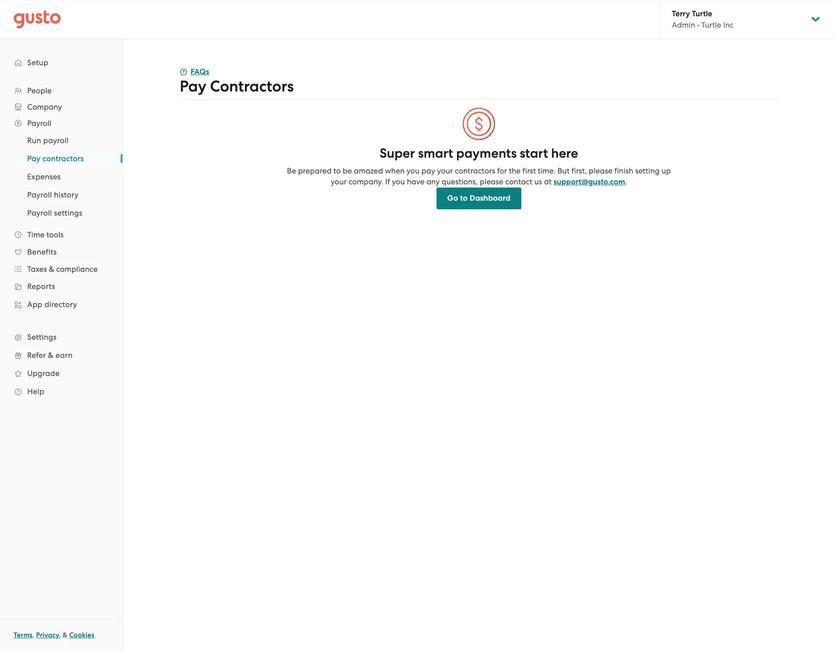 Task type: locate. For each thing, give the bounding box(es) containing it.
refer & earn
[[27, 351, 73, 360]]

turtle up •
[[692, 9, 713, 19]]

0 horizontal spatial contractors
[[42, 154, 84, 163]]

0 vertical spatial contractors
[[42, 154, 84, 163]]

your up any at the top of page
[[437, 166, 453, 175]]

,
[[32, 632, 34, 640], [59, 632, 61, 640]]

have
[[407, 177, 425, 186]]

1 horizontal spatial contractors
[[455, 166, 495, 175]]

app directory
[[27, 300, 77, 309]]

3 payroll from the top
[[27, 209, 52, 218]]

contact
[[505, 177, 533, 186]]

go to dashboard link
[[437, 188, 522, 210]]

please up support@gusto.com .
[[589, 166, 613, 175]]

payroll inside dropdown button
[[27, 119, 51, 128]]

contractors down super smart payments start here
[[455, 166, 495, 175]]

refer & earn link
[[9, 347, 113, 364]]

for
[[497, 166, 507, 175]]

0 horizontal spatial to
[[334, 166, 341, 175]]

1 horizontal spatial your
[[437, 166, 453, 175]]

cookies button
[[69, 630, 94, 641]]

be
[[343, 166, 352, 175]]

pay for pay contractors
[[27, 154, 41, 163]]

pay for pay contractors
[[180, 77, 206, 96]]

0 horizontal spatial please
[[480, 177, 504, 186]]

contractors inside list
[[42, 154, 84, 163]]

& inside "dropdown button"
[[49, 265, 54, 274]]

0 horizontal spatial your
[[331, 177, 347, 186]]

support@gusto.com link
[[554, 177, 625, 187]]

settings
[[54, 209, 82, 218]]

2 list from the top
[[0, 132, 122, 222]]

terms , privacy , & cookies
[[14, 632, 94, 640]]

terms link
[[14, 632, 32, 640]]

to left 'be'
[[334, 166, 341, 175]]

here
[[551, 146, 578, 161]]

people
[[27, 86, 52, 95]]

pay contractors
[[180, 77, 294, 96]]

& for earn
[[48, 351, 54, 360]]

, left the privacy link in the bottom left of the page
[[32, 632, 34, 640]]

payroll inside "link"
[[27, 190, 52, 200]]

company
[[27, 102, 62, 112]]

pay down faqs
[[180, 77, 206, 96]]

0 vertical spatial turtle
[[692, 9, 713, 19]]

benefits
[[27, 248, 57, 257]]

to
[[334, 166, 341, 175], [460, 194, 468, 203]]

go to dashboard
[[447, 194, 511, 203]]

0 vertical spatial you
[[407, 166, 420, 175]]

0 vertical spatial pay
[[180, 77, 206, 96]]

please
[[589, 166, 613, 175], [480, 177, 504, 186]]

payroll history link
[[16, 187, 113, 203]]

2 , from the left
[[59, 632, 61, 640]]

go
[[447, 194, 458, 203]]

expenses
[[27, 172, 61, 181]]

gusto navigation element
[[0, 39, 122, 415]]

time tools button
[[9, 227, 113, 243]]

tools
[[46, 230, 64, 239]]

you right if
[[392, 177, 405, 186]]

1 vertical spatial you
[[392, 177, 405, 186]]

1 vertical spatial please
[[480, 177, 504, 186]]

compliance
[[56, 265, 98, 274]]

1 payroll from the top
[[27, 119, 51, 128]]

1 vertical spatial payroll
[[27, 190, 52, 200]]

contractors down the "run payroll" link
[[42, 154, 84, 163]]

be prepared to be amazed when you pay your contractors for the first time. but first, please finish setting up your company. if you have any questions, please contact us at
[[287, 166, 671, 186]]

1 vertical spatial pay
[[27, 154, 41, 163]]

contractors
[[42, 154, 84, 163], [455, 166, 495, 175]]

admin
[[672, 20, 695, 29]]

pay down run
[[27, 154, 41, 163]]

0 vertical spatial payroll
[[27, 119, 51, 128]]

payroll down expenses
[[27, 190, 52, 200]]

pay contractors
[[27, 154, 84, 163]]

0 horizontal spatial pay
[[27, 154, 41, 163]]

& left earn
[[48, 351, 54, 360]]

1 vertical spatial &
[[48, 351, 54, 360]]

payments
[[456, 146, 517, 161]]

settings
[[27, 333, 57, 342]]

turtle
[[692, 9, 713, 19], [701, 20, 722, 29]]

setup link
[[9, 54, 113, 71]]

payroll settings link
[[16, 205, 113, 221]]

payroll
[[27, 119, 51, 128], [27, 190, 52, 200], [27, 209, 52, 218]]

payroll history
[[27, 190, 79, 200]]

& left cookies button
[[63, 632, 68, 640]]

1 horizontal spatial please
[[589, 166, 613, 175]]

support@gusto.com .
[[554, 177, 627, 187]]

terry turtle admin • turtle inc
[[672, 9, 734, 29]]

home image
[[14, 10, 61, 28]]

help
[[27, 387, 44, 396]]

please down for
[[480, 177, 504, 186]]

your down 'be'
[[331, 177, 347, 186]]

1 horizontal spatial to
[[460, 194, 468, 203]]

list containing people
[[0, 83, 122, 401]]

payroll for payroll history
[[27, 190, 52, 200]]

payroll settings
[[27, 209, 82, 218]]

super smart payments start here
[[380, 146, 578, 161]]

1 horizontal spatial pay
[[180, 77, 206, 96]]

0 horizontal spatial ,
[[32, 632, 34, 640]]

refer
[[27, 351, 46, 360]]

& right taxes
[[49, 265, 54, 274]]

2 vertical spatial payroll
[[27, 209, 52, 218]]

taxes & compliance
[[27, 265, 98, 274]]

0 vertical spatial please
[[589, 166, 613, 175]]

you up have
[[407, 166, 420, 175]]

&
[[49, 265, 54, 274], [48, 351, 54, 360], [63, 632, 68, 640]]

pay
[[422, 166, 435, 175]]

0 vertical spatial &
[[49, 265, 54, 274]]

terms
[[14, 632, 32, 640]]

0 horizontal spatial you
[[392, 177, 405, 186]]

setup
[[27, 58, 48, 67]]

list
[[0, 83, 122, 401], [0, 132, 122, 222]]

you
[[407, 166, 420, 175], [392, 177, 405, 186]]

1 vertical spatial turtle
[[701, 20, 722, 29]]

1 horizontal spatial ,
[[59, 632, 61, 640]]

first
[[523, 166, 536, 175]]

, left cookies button
[[59, 632, 61, 640]]

history
[[54, 190, 79, 200]]

your
[[437, 166, 453, 175], [331, 177, 347, 186]]

payroll down company
[[27, 119, 51, 128]]

0 vertical spatial to
[[334, 166, 341, 175]]

upgrade link
[[9, 366, 113, 382]]

pay inside list
[[27, 154, 41, 163]]

turtle right •
[[701, 20, 722, 29]]

1 vertical spatial contractors
[[455, 166, 495, 175]]

run payroll link
[[16, 132, 113, 149]]

1 list from the top
[[0, 83, 122, 401]]

1 vertical spatial your
[[331, 177, 347, 186]]

pay
[[180, 77, 206, 96], [27, 154, 41, 163]]

to right go
[[460, 194, 468, 203]]

payroll
[[43, 136, 69, 145]]

payroll up time
[[27, 209, 52, 218]]

2 payroll from the top
[[27, 190, 52, 200]]



Task type: describe. For each thing, give the bounding box(es) containing it.
upgrade
[[27, 369, 60, 378]]

payroll for payroll
[[27, 119, 51, 128]]

reports link
[[9, 278, 113, 295]]

setting
[[635, 166, 660, 175]]

faqs button
[[180, 67, 209, 78]]

taxes & compliance button
[[9, 261, 113, 278]]

any
[[427, 177, 440, 186]]

expenses link
[[16, 169, 113, 185]]

time.
[[538, 166, 556, 175]]

time
[[27, 230, 44, 239]]

reports
[[27, 282, 55, 291]]

finish
[[615, 166, 633, 175]]

.
[[625, 177, 627, 186]]

people button
[[9, 83, 113, 99]]

contractors inside be prepared to be amazed when you pay your contractors for the first time. but first, please finish setting up your company. if you have any questions, please contact us at
[[455, 166, 495, 175]]

pay contractors link
[[16, 151, 113, 167]]

payroll button
[[9, 115, 113, 132]]

contractors
[[210, 77, 294, 96]]

app
[[27, 300, 42, 309]]

illustration of a coin image
[[462, 107, 496, 141]]

amazed
[[354, 166, 383, 175]]

taxes
[[27, 265, 47, 274]]

time tools
[[27, 230, 64, 239]]

0 vertical spatial your
[[437, 166, 453, 175]]

questions,
[[442, 177, 478, 186]]

1 horizontal spatial you
[[407, 166, 420, 175]]

support@gusto.com
[[554, 177, 625, 187]]

& for compliance
[[49, 265, 54, 274]]

be
[[287, 166, 296, 175]]

if
[[385, 177, 390, 186]]

start
[[520, 146, 548, 161]]

up
[[662, 166, 671, 175]]

first,
[[572, 166, 587, 175]]

privacy link
[[36, 632, 59, 640]]

when
[[385, 166, 405, 175]]

list containing run payroll
[[0, 132, 122, 222]]

run
[[27, 136, 41, 145]]

earn
[[56, 351, 73, 360]]

run payroll
[[27, 136, 69, 145]]

1 vertical spatial to
[[460, 194, 468, 203]]

directory
[[44, 300, 77, 309]]

company button
[[9, 99, 113, 115]]

privacy
[[36, 632, 59, 640]]

the
[[509, 166, 521, 175]]

cookies
[[69, 632, 94, 640]]

•
[[697, 20, 700, 29]]

at
[[544, 177, 552, 186]]

settings link
[[9, 329, 113, 346]]

terry
[[672, 9, 690, 19]]

company.
[[349, 177, 384, 186]]

prepared
[[298, 166, 332, 175]]

smart
[[418, 146, 453, 161]]

app directory link
[[9, 297, 113, 313]]

2 vertical spatial &
[[63, 632, 68, 640]]

but
[[558, 166, 570, 175]]

super
[[380, 146, 415, 161]]

to inside be prepared to be amazed when you pay your contractors for the first time. but first, please finish setting up your company. if you have any questions, please contact us at
[[334, 166, 341, 175]]

1 , from the left
[[32, 632, 34, 640]]

dashboard
[[470, 194, 511, 203]]

us
[[534, 177, 542, 186]]

help link
[[9, 384, 113, 400]]

payroll for payroll settings
[[27, 209, 52, 218]]

faqs
[[191, 67, 209, 77]]

inc
[[723, 20, 734, 29]]

benefits link
[[9, 244, 113, 260]]



Task type: vqa. For each thing, say whether or not it's contained in the screenshot.
the middle Payroll
yes



